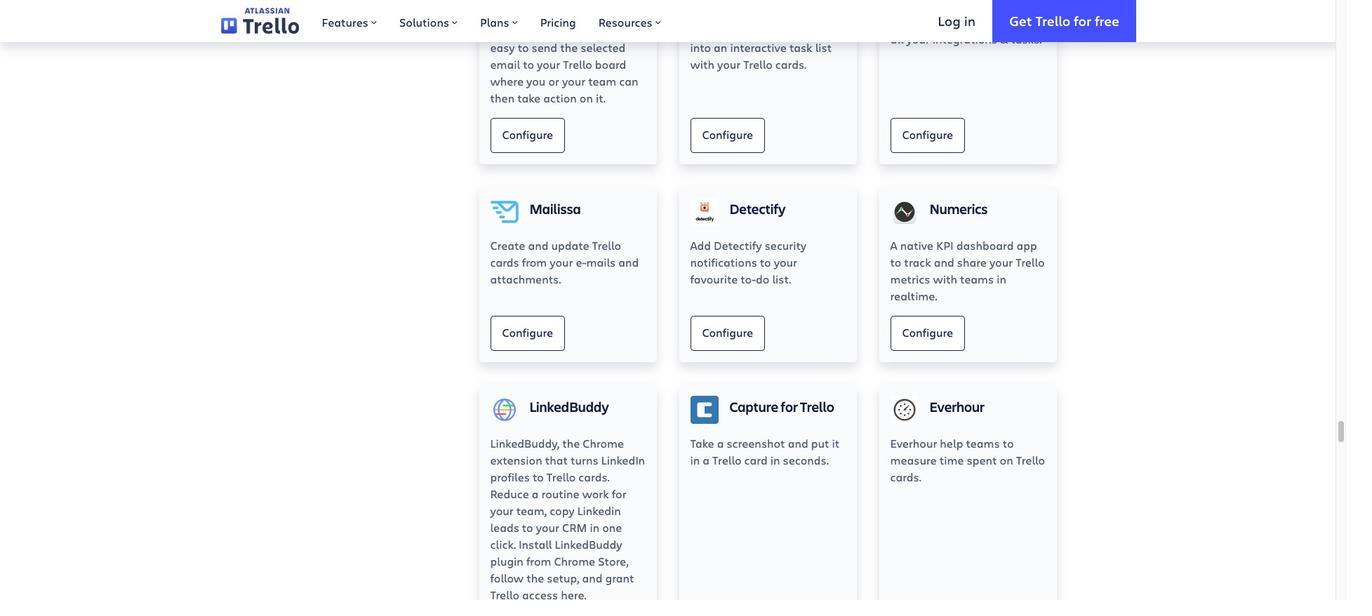 Task type: locate. For each thing, give the bounding box(es) containing it.
and inside a native kpi dashboard app to track and share your trello metrics with teams in realtime.
[[934, 255, 954, 269]]

or
[[548, 74, 559, 88]]

0 vertical spatial teams
[[960, 271, 994, 286]]

a inside linkedbuddy, the chrome extension that turns linkedin profiles to trello cards. reduce a routine work for your team, copy linkedin leads to your crm in one click. install linkedbuddy plugin from chrome store, follow the setup, and grant trello access here.
[[532, 486, 539, 501]]

get trello for free link
[[992, 0, 1136, 42]]

you
[[526, 74, 546, 88]]

your up install
[[536, 520, 559, 535]]

app
[[1017, 238, 1037, 253]]

chrome up setup, at the left bottom
[[554, 554, 595, 568]]

linkedbuddy up that
[[530, 397, 609, 416]]

0 vertical spatial on
[[580, 90, 593, 105]]

your right all
[[906, 31, 930, 46]]

a up team,
[[532, 486, 539, 501]]

email
[[490, 57, 520, 71]]

trello up mails
[[592, 238, 621, 253]]

to up "integrations"
[[964, 15, 975, 29]]

trello right get
[[1035, 12, 1070, 29]]

trello inside a native kpi dashboard app to track and share your trello metrics with teams in realtime.
[[1016, 255, 1045, 269]]

0 horizontal spatial cards.
[[579, 469, 610, 484]]

teams inside everhour help teams to measure time spent on trello cards.
[[966, 436, 1000, 450]]

plans
[[480, 15, 509, 29]]

1 vertical spatial on
[[1000, 453, 1013, 467]]

resources
[[598, 15, 653, 29]]

teams down share
[[960, 271, 994, 286]]

for left 'free'
[[1074, 12, 1091, 29]]

1 horizontal spatial cards.
[[775, 57, 807, 71]]

spent
[[967, 453, 997, 467]]

trello inside take a screenshot and put it in a trello card in seconds.
[[712, 453, 742, 467]]

1 vertical spatial chrome
[[554, 554, 595, 568]]

copy
[[550, 503, 574, 518]]

to down a
[[890, 255, 901, 269]]

for right capture
[[781, 397, 798, 416]]

0 vertical spatial detectify
[[730, 199, 786, 218]]

linkedbuddy, the chrome extension that turns linkedin profiles to trello cards. reduce a routine work for your team, copy linkedin leads to your crm in one click. install linkedbuddy plugin from chrome store, follow the setup, and grant trello access here.
[[490, 436, 645, 600]]

2 vertical spatial a
[[532, 486, 539, 501]]

1 vertical spatial detectify
[[714, 238, 762, 253]]

in down dashboard
[[997, 271, 1006, 286]]

and up here.
[[582, 570, 602, 585]]

0 vertical spatial the
[[560, 40, 578, 55]]

your down update
[[550, 255, 573, 269]]

trello right spent
[[1016, 453, 1045, 467]]

1 horizontal spatial it
[[832, 436, 840, 450]]

add detectify security notifications to your favourite to-do list.
[[690, 238, 806, 286]]

in down linkedin
[[590, 520, 599, 535]]

from
[[522, 255, 547, 269], [526, 554, 551, 568]]

page
[[815, 23, 842, 38]]

everhour inside everhour help teams to measure time spent on trello cards.
[[890, 436, 937, 450]]

in up send
[[539, 23, 548, 38]]

grant
[[605, 570, 634, 585]]

realtime.
[[890, 288, 937, 303]]

cards. inside everhour help teams to measure time spent on trello cards.
[[890, 469, 921, 484]]

0 vertical spatial everhour
[[930, 397, 985, 416]]

do
[[756, 271, 769, 286]]

with down into
[[690, 57, 714, 71]]

0 horizontal spatial for
[[612, 486, 626, 501]]

configure link
[[490, 118, 565, 153], [690, 118, 765, 153], [890, 118, 965, 153], [490, 316, 565, 351], [690, 316, 765, 351], [890, 316, 965, 351]]

1 vertical spatial it
[[832, 436, 840, 450]]

for right work
[[612, 486, 626, 501]]

1 horizontal spatial a
[[703, 453, 710, 467]]

to up do
[[760, 255, 771, 269]]

detectify up security
[[730, 199, 786, 218]]

add
[[690, 238, 711, 253]]

a down take
[[703, 453, 710, 467]]

to inside everhour help teams to measure time spent on trello cards.
[[1003, 436, 1014, 450]]

from up attachments.
[[522, 255, 547, 269]]

on
[[580, 90, 593, 105], [1000, 453, 1013, 467]]

the inside this add-in makes it very easy to send the selected email to your trello board where you or your team can then take action on it.
[[560, 40, 578, 55]]

with down share
[[933, 271, 957, 286]]

an
[[714, 40, 727, 55]]

trello
[[1035, 12, 1070, 29], [563, 57, 592, 71], [743, 57, 773, 71], [592, 238, 621, 253], [1016, 255, 1045, 269], [800, 397, 834, 416], [712, 453, 742, 467], [1016, 453, 1045, 467], [547, 469, 576, 484], [490, 587, 519, 600]]

the up turns
[[562, 436, 580, 450]]

native
[[900, 238, 933, 253]]

chrome up turns
[[583, 436, 624, 450]]

chrome's
[[716, 23, 765, 38]]

0 horizontal spatial a
[[532, 486, 539, 501]]

to down extension
[[533, 469, 544, 484]]

your down dashboard
[[990, 255, 1013, 269]]

0 horizontal spatial it
[[589, 23, 597, 38]]

from down install
[[526, 554, 551, 568]]

automate
[[978, 15, 1030, 29]]

detectify up notifications
[[714, 238, 762, 253]]

to inside a native kpi dashboard app to track and share your trello metrics with teams in realtime.
[[890, 255, 901, 269]]

0 vertical spatial linkedbuddy
[[530, 397, 609, 416]]

this
[[490, 23, 511, 38]]

1 horizontal spatial on
[[1000, 453, 1013, 467]]

linkedbuddy
[[530, 397, 609, 416], [555, 537, 622, 552]]

trello up the 'team'
[[563, 57, 592, 71]]

solutions
[[399, 15, 449, 29]]

to inside the one platform to automate all your integrations & tasks.
[[964, 15, 975, 29]]

numerics
[[930, 199, 988, 218]]

2 horizontal spatial for
[[1074, 12, 1091, 29]]

1 vertical spatial linkedbuddy
[[555, 537, 622, 552]]

trello inside this add-in makes it very easy to send the selected email to your trello board where you or your team can then take action on it.
[[563, 57, 592, 71]]

&
[[1000, 31, 1008, 46]]

routine
[[541, 486, 579, 501]]

a right take
[[717, 436, 724, 450]]

kpi
[[936, 238, 954, 253]]

trello inside everhour help teams to measure time spent on trello cards.
[[1016, 453, 1045, 467]]

capture for trello
[[730, 397, 834, 416]]

everhour for everhour help teams to measure time spent on trello cards.
[[890, 436, 937, 450]]

for
[[1074, 12, 1091, 29], [781, 397, 798, 416], [612, 486, 626, 501]]

2 horizontal spatial cards.
[[890, 469, 921, 484]]

and right mails
[[619, 255, 639, 269]]

1 vertical spatial from
[[526, 554, 551, 568]]

one
[[602, 520, 622, 535]]

1 vertical spatial with
[[933, 271, 957, 286]]

for inside get trello for free link
[[1074, 12, 1091, 29]]

1 vertical spatial for
[[781, 397, 798, 416]]

with inside a native kpi dashboard app to track and share your trello metrics with teams in realtime.
[[933, 271, 957, 286]]

linkedbuddy down the crm
[[555, 537, 622, 552]]

pricing link
[[529, 0, 587, 42]]

detectify
[[730, 199, 786, 218], [714, 238, 762, 253]]

to right help
[[1003, 436, 1014, 450]]

log
[[938, 12, 961, 29]]

the down makes on the left of page
[[560, 40, 578, 55]]

trello inside turn chrome's new tab page into an interactive task list with your trello cards.
[[743, 57, 773, 71]]

0 horizontal spatial on
[[580, 90, 593, 105]]

cards. down measure
[[890, 469, 921, 484]]

the up access
[[526, 570, 544, 585]]

a
[[717, 436, 724, 450], [703, 453, 710, 467], [532, 486, 539, 501]]

for inside linkedbuddy, the chrome extension that turns linkedin profiles to trello cards. reduce a routine work for your team, copy linkedin leads to your crm in one click. install linkedbuddy plugin from chrome store, follow the setup, and grant trello access here.
[[612, 486, 626, 501]]

mailissa
[[530, 199, 581, 218]]

add-
[[514, 23, 539, 38]]

1 vertical spatial teams
[[966, 436, 1000, 450]]

extension
[[490, 453, 542, 467]]

trello down interactive
[[743, 57, 773, 71]]

2 vertical spatial for
[[612, 486, 626, 501]]

0 vertical spatial for
[[1074, 12, 1091, 29]]

security
[[765, 238, 806, 253]]

take
[[690, 436, 714, 450]]

to
[[964, 15, 975, 29], [518, 40, 529, 55], [523, 57, 534, 71], [760, 255, 771, 269], [890, 255, 901, 269], [1003, 436, 1014, 450], [533, 469, 544, 484], [522, 520, 533, 535]]

install
[[519, 537, 552, 552]]

0 vertical spatial with
[[690, 57, 714, 71]]

in
[[964, 12, 976, 29], [539, 23, 548, 38], [997, 271, 1006, 286], [690, 453, 700, 467], [770, 453, 780, 467], [590, 520, 599, 535]]

your down security
[[774, 255, 797, 269]]

teams
[[960, 271, 994, 286], [966, 436, 1000, 450]]

trello left card
[[712, 453, 742, 467]]

configure for add detectify security notifications to your favourite to-do list.
[[702, 325, 753, 340]]

and down kpi
[[934, 255, 954, 269]]

turns
[[571, 453, 598, 467]]

cards. up work
[[579, 469, 610, 484]]

0 horizontal spatial with
[[690, 57, 714, 71]]

trello up put
[[800, 397, 834, 416]]

in inside linkedbuddy, the chrome extension that turns linkedin profiles to trello cards. reduce a routine work for your team, copy linkedin leads to your crm in one click. install linkedbuddy plugin from chrome store, follow the setup, and grant trello access here.
[[590, 520, 599, 535]]

0 vertical spatial from
[[522, 255, 547, 269]]

everhour
[[930, 397, 985, 416], [890, 436, 937, 450]]

and up the seconds.
[[788, 436, 808, 450]]

in up "integrations"
[[964, 12, 976, 29]]

it right put
[[832, 436, 840, 450]]

everhour up measure
[[890, 436, 937, 450]]

0 vertical spatial a
[[717, 436, 724, 450]]

to up you
[[523, 57, 534, 71]]

0 vertical spatial it
[[589, 23, 597, 38]]

get trello for free
[[1009, 12, 1119, 29]]

2 horizontal spatial a
[[717, 436, 724, 450]]

and right create
[[528, 238, 548, 253]]

platform
[[914, 15, 961, 29]]

cards.
[[775, 57, 807, 71], [579, 469, 610, 484], [890, 469, 921, 484]]

it left the "very"
[[589, 23, 597, 38]]

with
[[690, 57, 714, 71], [933, 271, 957, 286]]

to inside add detectify security notifications to your favourite to-do list.
[[760, 255, 771, 269]]

get
[[1009, 12, 1032, 29]]

configure for create and update trello cards from your e-mails and attachments.
[[502, 325, 553, 340]]

everhour for everhour
[[930, 397, 985, 416]]

the
[[560, 40, 578, 55], [562, 436, 580, 450], [526, 570, 544, 585]]

take a screenshot and put it in a trello card in seconds.
[[690, 436, 840, 467]]

1 vertical spatial everhour
[[890, 436, 937, 450]]

in down take
[[690, 453, 700, 467]]

trello down app
[[1016, 255, 1045, 269]]

all
[[890, 31, 904, 46]]

list.
[[772, 271, 791, 286]]

cards. down task
[[775, 57, 807, 71]]

1 horizontal spatial with
[[933, 271, 957, 286]]

send
[[532, 40, 557, 55]]

on right spent
[[1000, 453, 1013, 467]]

mails
[[586, 255, 616, 269]]

screenshot
[[727, 436, 785, 450]]

chrome
[[583, 436, 624, 450], [554, 554, 595, 568]]

on left it.
[[580, 90, 593, 105]]

everhour up help
[[930, 397, 985, 416]]

everhour help teams to measure time spent on trello cards.
[[890, 436, 1045, 484]]

your down an
[[717, 57, 741, 71]]

teams up spent
[[966, 436, 1000, 450]]

list
[[815, 40, 832, 55]]

your
[[906, 31, 930, 46], [537, 57, 560, 71], [717, 57, 741, 71], [562, 74, 585, 88], [550, 255, 573, 269], [774, 255, 797, 269], [990, 255, 1013, 269], [490, 503, 514, 518], [536, 520, 559, 535]]



Task type: vqa. For each thing, say whether or not it's contained in the screenshot.


Task type: describe. For each thing, give the bounding box(es) containing it.
card
[[744, 453, 768, 467]]

crm
[[562, 520, 587, 535]]

resources button
[[587, 0, 672, 42]]

favourite
[[690, 271, 738, 286]]

e-
[[576, 255, 586, 269]]

work
[[582, 486, 609, 501]]

1 vertical spatial the
[[562, 436, 580, 450]]

team,
[[516, 503, 547, 518]]

from inside linkedbuddy, the chrome extension that turns linkedin profiles to trello cards. reduce a routine work for your team, copy linkedin leads to your crm in one click. install linkedbuddy plugin from chrome store, follow the setup, and grant trello access here.
[[526, 554, 551, 568]]

integrations
[[933, 31, 997, 46]]

action
[[543, 90, 577, 105]]

configure link for add detectify security notifications to your favourite to-do list.
[[690, 316, 765, 351]]

store,
[[598, 554, 628, 568]]

tab
[[794, 23, 812, 38]]

turn
[[690, 23, 713, 38]]

cards. inside linkedbuddy, the chrome extension that turns linkedin profiles to trello cards. reduce a routine work for your team, copy linkedin leads to your crm in one click. install linkedbuddy plugin from chrome store, follow the setup, and grant trello access here.
[[579, 469, 610, 484]]

your inside add detectify security notifications to your favourite to-do list.
[[774, 255, 797, 269]]

take
[[517, 90, 541, 105]]

cards. inside turn chrome's new tab page into an interactive task list with your trello cards.
[[775, 57, 807, 71]]

profiles
[[490, 469, 530, 484]]

trello up routine
[[547, 469, 576, 484]]

on inside this add-in makes it very easy to send the selected email to your trello board where you or your team can then take action on it.
[[580, 90, 593, 105]]

to down team,
[[522, 520, 533, 535]]

your right or
[[562, 74, 585, 88]]

and inside take a screenshot and put it in a trello card in seconds.
[[788, 436, 808, 450]]

capture
[[730, 397, 778, 416]]

a
[[890, 238, 897, 253]]

measure
[[890, 453, 937, 467]]

setup,
[[547, 570, 579, 585]]

team
[[588, 74, 616, 88]]

cards
[[490, 255, 519, 269]]

your inside create and update trello cards from your e-mails and attachments.
[[550, 255, 573, 269]]

it.
[[596, 90, 606, 105]]

very
[[599, 23, 621, 38]]

in inside a native kpi dashboard app to track and share your trello metrics with teams in realtime.
[[997, 271, 1006, 286]]

access
[[522, 587, 558, 600]]

linkedbuddy inside linkedbuddy, the chrome extension that turns linkedin profiles to trello cards. reduce a routine work for your team, copy linkedin leads to your crm in one click. install linkedbuddy plugin from chrome store, follow the setup, and grant trello access here.
[[555, 537, 622, 552]]

with inside turn chrome's new tab page into an interactive task list with your trello cards.
[[690, 57, 714, 71]]

a native kpi dashboard app to track and share your trello metrics with teams in realtime.
[[890, 238, 1045, 303]]

detectify inside add detectify security notifications to your favourite to-do list.
[[714, 238, 762, 253]]

create and update trello cards from your e-mails and attachments.
[[490, 238, 639, 286]]

teams inside a native kpi dashboard app to track and share your trello metrics with teams in realtime.
[[960, 271, 994, 286]]

selected
[[581, 40, 626, 55]]

from inside create and update trello cards from your e-mails and attachments.
[[522, 255, 547, 269]]

one
[[890, 15, 912, 29]]

configure link for one platform to automate all your integrations & tasks.
[[890, 118, 965, 153]]

board
[[595, 57, 626, 71]]

atlassian trello image
[[221, 8, 299, 34]]

click.
[[490, 537, 516, 552]]

follow
[[490, 570, 524, 585]]

attachments.
[[490, 271, 561, 286]]

this add-in makes it very easy to send the selected email to your trello board where you or your team can then take action on it.
[[490, 23, 638, 105]]

1 horizontal spatial for
[[781, 397, 798, 416]]

configure for one platform to automate all your integrations & tasks.
[[902, 127, 953, 142]]

features button
[[311, 0, 388, 42]]

your inside a native kpi dashboard app to track and share your trello metrics with teams in realtime.
[[990, 255, 1013, 269]]

help
[[940, 436, 963, 450]]

metrics
[[890, 271, 930, 286]]

in inside this add-in makes it very easy to send the selected email to your trello board where you or your team can then take action on it.
[[539, 23, 548, 38]]

in right card
[[770, 453, 780, 467]]

free
[[1095, 12, 1119, 29]]

that
[[545, 453, 568, 467]]

notifications
[[690, 255, 757, 269]]

your inside turn chrome's new tab page into an interactive task list with your trello cards.
[[717, 57, 741, 71]]

create
[[490, 238, 525, 253]]

linkedin
[[601, 453, 645, 467]]

it inside this add-in makes it very easy to send the selected email to your trello board where you or your team can then take action on it.
[[589, 23, 597, 38]]

your inside the one platform to automate all your integrations & tasks.
[[906, 31, 930, 46]]

share
[[957, 255, 987, 269]]

track
[[904, 255, 931, 269]]

leads
[[490, 520, 519, 535]]

pricing
[[540, 15, 576, 29]]

configure link for a native kpi dashboard app to track and share your trello metrics with teams in realtime.
[[890, 316, 965, 351]]

solutions button
[[388, 0, 469, 42]]

reduce
[[490, 486, 529, 501]]

linkedin
[[577, 503, 621, 518]]

log in
[[938, 12, 976, 29]]

on inside everhour help teams to measure time spent on trello cards.
[[1000, 453, 1013, 467]]

0 vertical spatial chrome
[[583, 436, 624, 450]]

put
[[811, 436, 829, 450]]

one platform to automate all your integrations & tasks.
[[890, 15, 1042, 46]]

task
[[789, 40, 812, 55]]

dashboard
[[956, 238, 1014, 253]]

to down add-
[[518, 40, 529, 55]]

configure link for create and update trello cards from your e-mails and attachments.
[[490, 316, 565, 351]]

log in link
[[921, 0, 992, 42]]

easy
[[490, 40, 515, 55]]

trello inside create and update trello cards from your e-mails and attachments.
[[592, 238, 621, 253]]

can
[[619, 74, 638, 88]]

plugin
[[490, 554, 523, 568]]

and inside linkedbuddy, the chrome extension that turns linkedin profiles to trello cards. reduce a routine work for your team, copy linkedin leads to your crm in one click. install linkedbuddy plugin from chrome store, follow the setup, and grant trello access here.
[[582, 570, 602, 585]]

plans button
[[469, 0, 529, 42]]

1 vertical spatial a
[[703, 453, 710, 467]]

seconds.
[[783, 453, 829, 467]]

interactive
[[730, 40, 787, 55]]

then
[[490, 90, 515, 105]]

configure for a native kpi dashboard app to track and share your trello metrics with teams in realtime.
[[902, 325, 953, 340]]

into
[[690, 40, 711, 55]]

it inside take a screenshot and put it in a trello card in seconds.
[[832, 436, 840, 450]]

your down send
[[537, 57, 560, 71]]

your up the leads on the left
[[490, 503, 514, 518]]

turn chrome's new tab page into an interactive task list with your trello cards.
[[690, 23, 842, 71]]

trello down the follow
[[490, 587, 519, 600]]

tasks.
[[1011, 31, 1042, 46]]

2 vertical spatial the
[[526, 570, 544, 585]]

features
[[322, 15, 368, 29]]

linkedbuddy,
[[490, 436, 559, 450]]

update
[[551, 238, 589, 253]]



